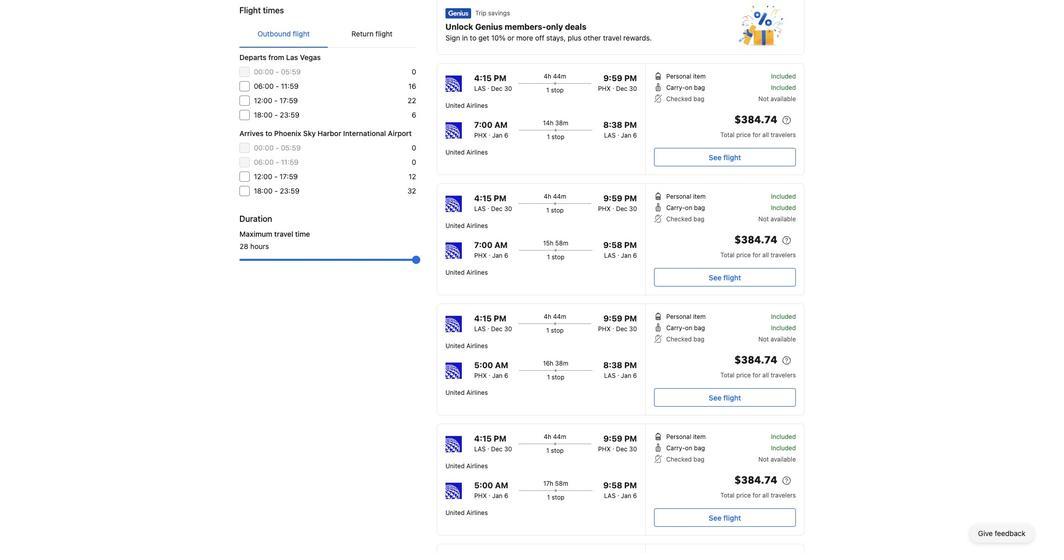 Task type: locate. For each thing, give the bounding box(es) containing it.
4:15
[[474, 74, 492, 83], [474, 194, 492, 203], [474, 314, 492, 323], [474, 434, 492, 444]]

1 see flight button from the top
[[654, 148, 796, 167]]

18:00 - 23:59 for from
[[254, 111, 300, 119]]

0 vertical spatial 0
[[412, 67, 416, 76]]

1 vertical spatial 00:00
[[254, 143, 274, 152]]

2 23:59 from the top
[[280, 187, 300, 195]]

all for 14h 38m
[[763, 131, 769, 139]]

2 $384.74 from the top
[[735, 233, 778, 247]]

price for 14h 38m
[[737, 131, 751, 139]]

personal for 17h 58m
[[667, 433, 692, 441]]

18:00 - 23:59
[[254, 111, 300, 119], [254, 187, 300, 195]]

0 vertical spatial 00:00 - 05:59
[[254, 67, 301, 76]]

4h 44m up 17h 58m on the right of page
[[544, 433, 567, 441]]

total price for all travelers for 16h 38m
[[721, 372, 796, 379]]

2 4:15 from the top
[[474, 194, 492, 203]]

$384.74 region
[[654, 112, 796, 131], [654, 232, 796, 251], [654, 353, 796, 371], [654, 473, 796, 491]]

0 vertical spatial 38m
[[556, 119, 569, 127]]

2 00:00 from the top
[[254, 143, 274, 152]]

11:59 for phoenix
[[281, 158, 299, 167]]

for for 16h 38m
[[753, 372, 761, 379]]

2 8:38 from the top
[[604, 361, 623, 370]]

58m right 15h
[[555, 240, 569, 247]]

to
[[470, 33, 477, 42], [266, 129, 272, 138]]

1 vertical spatial 58m
[[555, 480, 568, 488]]

00:00 down arrives
[[254, 143, 274, 152]]

1 price from the top
[[737, 131, 751, 139]]

personal item for 15h 58m
[[667, 193, 706, 200]]

1 checked bag from the top
[[667, 95, 705, 103]]

0 vertical spatial 18:00 - 23:59
[[254, 111, 300, 119]]

38m right 16h
[[555, 360, 569, 368]]

4 checked bag from the top
[[667, 456, 705, 464]]

1 vertical spatial 5:00 am phx . jan 6
[[474, 481, 508, 500]]

2 7:00 from the top
[[474, 241, 493, 250]]

12:00 up arrives
[[254, 96, 272, 105]]

1 12:00 from the top
[[254, 96, 272, 105]]

5 airlines from the top
[[467, 342, 488, 350]]

total price for all travelers
[[721, 131, 796, 139], [721, 251, 796, 259], [721, 372, 796, 379], [721, 492, 796, 500]]

58m right 17h
[[555, 480, 568, 488]]

9:59 for 15h 58m
[[604, 194, 623, 203]]

stop down 15h 58m
[[552, 253, 565, 261]]

phx
[[598, 85, 611, 93], [474, 132, 487, 139], [598, 205, 611, 213], [474, 252, 487, 260], [598, 325, 611, 333], [474, 372, 487, 380], [598, 446, 611, 453], [474, 492, 487, 500]]

1 vertical spatial 23:59
[[280, 187, 300, 195]]

0 vertical spatial 9:58
[[604, 241, 623, 250]]

4:15 pm las . dec 30
[[474, 74, 512, 93], [474, 194, 512, 213], [474, 314, 512, 333], [474, 434, 512, 453]]

2 8:38 pm las . jan 6 from the top
[[604, 361, 637, 380]]

9:58 pm las . jan 6
[[604, 241, 637, 260], [604, 481, 637, 500]]

17:59 down phoenix
[[280, 172, 298, 181]]

9:58
[[604, 241, 623, 250], [604, 481, 623, 490]]

1 down 15h
[[547, 253, 550, 261]]

06:00 - 11:59 down the from
[[254, 82, 299, 90]]

4 not available from the top
[[759, 456, 796, 464]]

1 $384.74 region from the top
[[654, 112, 796, 131]]

1 not available from the top
[[759, 95, 796, 103]]

4:15 pm las . dec 30 for 15h
[[474, 194, 512, 213]]

1 7:00 am phx . jan 6 from the top
[[474, 120, 508, 139]]

6 united from the top
[[446, 389, 465, 397]]

checked for 15h 58m
[[667, 215, 692, 223]]

2 personal from the top
[[667, 193, 692, 200]]

2 not from the top
[[759, 215, 769, 223]]

see flight
[[709, 153, 741, 162], [709, 273, 741, 282], [709, 394, 741, 402], [709, 514, 741, 523]]

3 personal item from the top
[[667, 313, 706, 321]]

2 see flight button from the top
[[654, 268, 796, 287]]

12:00 up duration
[[254, 172, 272, 181]]

1 00:00 - 05:59 from the top
[[254, 67, 301, 76]]

9:59 pm phx . dec 30
[[598, 74, 637, 93], [598, 194, 637, 213], [598, 314, 637, 333], [598, 434, 637, 453]]

00:00 - 05:59 down phoenix
[[254, 143, 301, 152]]

44m up 16h 38m
[[553, 313, 567, 321]]

0 vertical spatial 23:59
[[280, 111, 300, 119]]

1 vertical spatial 18:00
[[254, 187, 273, 195]]

1 05:59 from the top
[[281, 67, 301, 76]]

give
[[979, 529, 993, 538]]

2 carry- from the top
[[667, 204, 685, 212]]

pm
[[494, 74, 507, 83], [625, 74, 637, 83], [625, 120, 637, 130], [494, 194, 507, 203], [625, 194, 637, 203], [625, 241, 637, 250], [494, 314, 507, 323], [625, 314, 637, 323], [625, 361, 637, 370], [494, 434, 507, 444], [625, 434, 637, 444], [625, 481, 637, 490]]

total for 15h 58m
[[721, 251, 735, 259]]

0 vertical spatial 00:00
[[254, 67, 274, 76]]

international
[[343, 129, 386, 138]]

2 4h 44m from the top
[[544, 193, 567, 200]]

1 06:00 from the top
[[254, 82, 274, 90]]

1 18:00 from the top
[[254, 111, 273, 119]]

06:00 down departs
[[254, 82, 274, 90]]

to right in
[[470, 33, 477, 42]]

1 9:59 from the top
[[604, 74, 623, 83]]

0 vertical spatial 5:00
[[474, 361, 493, 370]]

1 vertical spatial 11:59
[[281, 158, 299, 167]]

2 0 from the top
[[412, 143, 416, 152]]

checked bag for 14h 38m
[[667, 95, 705, 103]]

11:59
[[281, 82, 299, 90], [281, 158, 299, 167]]

tab list containing outbound flight
[[240, 21, 416, 48]]

2 total price for all travelers from the top
[[721, 251, 796, 259]]

return
[[352, 29, 374, 38]]

44m down stays,
[[553, 72, 567, 80]]

see flight button for 17h 58m
[[654, 509, 796, 527]]

1 vertical spatial 06:00 - 11:59
[[254, 158, 299, 167]]

7 united airlines from the top
[[446, 463, 488, 470]]

1 23:59 from the top
[[280, 111, 300, 119]]

airlines
[[467, 102, 488, 109], [467, 149, 488, 156], [467, 222, 488, 230], [467, 269, 488, 277], [467, 342, 488, 350], [467, 389, 488, 397], [467, 463, 488, 470], [467, 509, 488, 517]]

0 horizontal spatial travel
[[274, 230, 293, 239]]

1 vertical spatial 38m
[[555, 360, 569, 368]]

1 vertical spatial travel
[[274, 230, 293, 239]]

$384.74 region for 14h 38m
[[654, 112, 796, 131]]

vegas
[[300, 53, 321, 62]]

4 see flight button from the top
[[654, 509, 796, 527]]

carry- for 15h 58m
[[667, 204, 685, 212]]

stays,
[[547, 33, 566, 42]]

3 9:59 pm phx . dec 30 from the top
[[598, 314, 637, 333]]

4 for from the top
[[753, 492, 761, 500]]

00:00 for departs
[[254, 67, 274, 76]]

unlock
[[446, 22, 473, 31]]

00:00
[[254, 67, 274, 76], [254, 143, 274, 152]]

3 personal from the top
[[667, 313, 692, 321]]

0 vertical spatial 12:00 - 17:59
[[254, 96, 298, 105]]

1 44m from the top
[[553, 72, 567, 80]]

44m up 15h 58m
[[553, 193, 567, 200]]

total price for all travelers for 14h 38m
[[721, 131, 796, 139]]

0 vertical spatial 05:59
[[281, 67, 301, 76]]

1 06:00 - 11:59 from the top
[[254, 82, 299, 90]]

9:59
[[604, 74, 623, 83], [604, 194, 623, 203], [604, 314, 623, 323], [604, 434, 623, 444]]

travelers for 14h 38m
[[771, 131, 796, 139]]

am left 17h
[[495, 481, 508, 490]]

00:00 - 05:59 for to
[[254, 143, 301, 152]]

18:00 - 23:59 up duration
[[254, 187, 300, 195]]

3 4h from the top
[[544, 313, 552, 321]]

2 9:59 pm phx . dec 30 from the top
[[598, 194, 637, 213]]

0 vertical spatial 12:00
[[254, 96, 272, 105]]

from
[[268, 53, 284, 62]]

06:00 - 11:59 for from
[[254, 82, 299, 90]]

2 5:00 from the top
[[474, 481, 493, 490]]

flight
[[293, 29, 310, 38], [376, 29, 393, 38], [724, 153, 741, 162], [724, 273, 741, 282], [724, 394, 741, 402], [724, 514, 741, 523]]

travel right other
[[603, 33, 622, 42]]

see flight button
[[654, 148, 796, 167], [654, 268, 796, 287], [654, 389, 796, 407], [654, 509, 796, 527]]

1 vertical spatial 00:00 - 05:59
[[254, 143, 301, 152]]

1 vertical spatial 7:00
[[474, 241, 493, 250]]

8:38 pm las . jan 6
[[604, 120, 637, 139], [604, 361, 637, 380]]

2 see flight from the top
[[709, 273, 741, 282]]

personal item
[[667, 72, 706, 80], [667, 193, 706, 200], [667, 313, 706, 321], [667, 433, 706, 441]]

to right arrives
[[266, 129, 272, 138]]

1 vertical spatial 5:00
[[474, 481, 493, 490]]

5:00
[[474, 361, 493, 370], [474, 481, 493, 490]]

1 vertical spatial 17:59
[[280, 172, 298, 181]]

05:59 for phoenix
[[281, 143, 301, 152]]

4h up 15h
[[544, 193, 552, 200]]

1 down 14h
[[547, 133, 550, 141]]

stop up 17h 58m on the right of page
[[551, 447, 564, 455]]

1 stop down 15h 58m
[[547, 253, 565, 261]]

3 $384.74 from the top
[[735, 354, 778, 368]]

see flight button for 14h 38m
[[654, 148, 796, 167]]

06:00 - 11:59 down phoenix
[[254, 158, 299, 167]]

feedback
[[995, 529, 1026, 538]]

0 vertical spatial 06:00 - 11:59
[[254, 82, 299, 90]]

1 stop down 17h 58m on the right of page
[[547, 494, 565, 502]]

personal
[[667, 72, 692, 80], [667, 193, 692, 200], [667, 313, 692, 321], [667, 433, 692, 441]]

5:00 for 9:58
[[474, 481, 493, 490]]

for for 17h 58m
[[753, 492, 761, 500]]

personal item for 16h 38m
[[667, 313, 706, 321]]

1 vertical spatial 12:00 - 17:59
[[254, 172, 298, 181]]

18:00 up duration
[[254, 187, 273, 195]]

3 9:59 from the top
[[604, 314, 623, 323]]

tab list
[[240, 21, 416, 48]]

give feedback
[[979, 529, 1026, 538]]

savings
[[488, 9, 510, 17]]

$384.74 region for 15h 58m
[[654, 232, 796, 251]]

06:00 down arrives
[[254, 158, 274, 167]]

sign
[[446, 33, 460, 42]]

05:59 down phoenix
[[281, 143, 301, 152]]

available
[[771, 95, 796, 103], [771, 215, 796, 223], [771, 336, 796, 343], [771, 456, 796, 464]]

travelers for 16h 38m
[[771, 372, 796, 379]]

members-
[[505, 22, 546, 31]]

not available
[[759, 95, 796, 103], [759, 215, 796, 223], [759, 336, 796, 343], [759, 456, 796, 464]]

1 8:38 pm las . jan 6 from the top
[[604, 120, 637, 139]]

2 44m from the top
[[553, 193, 567, 200]]

0 vertical spatial 7:00
[[474, 120, 493, 130]]

1 horizontal spatial to
[[470, 33, 477, 42]]

total price for all travelers for 17h 58m
[[721, 492, 796, 500]]

44m for 15h
[[553, 193, 567, 200]]

0 vertical spatial 7:00 am phx . jan 6
[[474, 120, 508, 139]]

4 on from the top
[[685, 445, 693, 452]]

0 vertical spatial 18:00
[[254, 111, 273, 119]]

05:59 down the las
[[281, 67, 301, 76]]

3 see flight from the top
[[709, 394, 741, 402]]

7:00
[[474, 120, 493, 130], [474, 241, 493, 250]]

18:00 up arrives
[[254, 111, 273, 119]]

1 4h 44m from the top
[[544, 72, 567, 80]]

carry-on bag
[[667, 84, 705, 92], [667, 204, 705, 212], [667, 324, 705, 332], [667, 445, 705, 452]]

1 personal item from the top
[[667, 72, 706, 80]]

7:00 am phx . jan 6 for 8:38 pm
[[474, 120, 508, 139]]

4 carry- from the top
[[667, 445, 685, 452]]

3 checked from the top
[[667, 336, 692, 343]]

1 vertical spatial 9:58 pm las . jan 6
[[604, 481, 637, 500]]

1 see from the top
[[709, 153, 722, 162]]

personal item for 17h 58m
[[667, 433, 706, 441]]

12:00 - 17:59
[[254, 96, 298, 105], [254, 172, 298, 181]]

6 united airlines from the top
[[446, 389, 488, 397]]

3 not from the top
[[759, 336, 769, 343]]

2 not available from the top
[[759, 215, 796, 223]]

00:00 - 05:59 down the from
[[254, 67, 301, 76]]

4h 44m for 14h
[[544, 72, 567, 80]]

38m
[[556, 119, 569, 127], [555, 360, 569, 368]]

4h down off
[[544, 72, 552, 80]]

1 vertical spatial 05:59
[[281, 143, 301, 152]]

4 9:59 from the top
[[604, 434, 623, 444]]

item
[[693, 72, 706, 80], [693, 193, 706, 200], [693, 313, 706, 321], [693, 433, 706, 441]]

0 vertical spatial 8:38
[[604, 120, 623, 130]]

17:59 up phoenix
[[280, 96, 298, 105]]

1 up 17h
[[547, 447, 549, 455]]

checked for 16h 38m
[[667, 336, 692, 343]]

0 vertical spatial travel
[[603, 33, 622, 42]]

1 vertical spatial 7:00 am phx . jan 6
[[474, 241, 508, 260]]

see flight for 17h 58m
[[709, 514, 741, 523]]

5 united from the top
[[446, 342, 465, 350]]

1 4:15 from the top
[[474, 74, 492, 83]]

for
[[753, 131, 761, 139], [753, 251, 761, 259], [753, 372, 761, 379], [753, 492, 761, 500]]

$384.74 region for 16h 38m
[[654, 353, 796, 371]]

38m right 14h
[[556, 119, 569, 127]]

18:00 - 23:59 up phoenix
[[254, 111, 300, 119]]

30
[[505, 85, 512, 93], [630, 85, 637, 93], [505, 205, 512, 213], [630, 205, 637, 213], [505, 325, 512, 333], [630, 325, 637, 333], [505, 446, 512, 453], [630, 446, 637, 453]]

1 horizontal spatial travel
[[603, 33, 622, 42]]

checked for 14h 38m
[[667, 95, 692, 103]]

4h 44m up 15h 58m
[[544, 193, 567, 200]]

carry-
[[667, 84, 685, 92], [667, 204, 685, 212], [667, 324, 685, 332], [667, 445, 685, 452]]

not available for 16h 38m
[[759, 336, 796, 343]]

23:59 up phoenix
[[280, 111, 300, 119]]

4h for 14h 38m
[[544, 72, 552, 80]]

15h
[[543, 240, 554, 247]]

4:15 pm las . dec 30 for 14h
[[474, 74, 512, 93]]

44m up 17h 58m on the right of page
[[553, 433, 567, 441]]

11:59 down phoenix
[[281, 158, 299, 167]]

flight inside button
[[376, 29, 393, 38]]

12:00 - 17:59 down phoenix
[[254, 172, 298, 181]]

8 united airlines from the top
[[446, 509, 488, 517]]

carry- for 16h 38m
[[667, 324, 685, 332]]

$384.74 for 17h 58m
[[735, 474, 778, 488]]

2 all from the top
[[763, 251, 769, 259]]

2 06:00 - 11:59 from the top
[[254, 158, 299, 167]]

7:00 am phx . jan 6 for 9:58 pm
[[474, 241, 508, 260]]

on
[[685, 84, 693, 92], [685, 204, 693, 212], [685, 324, 693, 332], [685, 445, 693, 452]]

2 5:00 am phx . jan 6 from the top
[[474, 481, 508, 500]]

1 stop up 15h 58m
[[547, 207, 564, 214]]

item for 14h 38m
[[693, 72, 706, 80]]

0 vertical spatial 9:58 pm las . jan 6
[[604, 241, 637, 260]]

1 5:00 from the top
[[474, 361, 493, 370]]

travel inside unlock genius members-only deals sign in to get 10% or more off stays, plus other travel rewards.
[[603, 33, 622, 42]]

personal for 14h 38m
[[667, 72, 692, 80]]

6
[[412, 111, 416, 119], [505, 132, 508, 139], [633, 132, 637, 139], [505, 252, 508, 260], [633, 252, 637, 260], [505, 372, 508, 380], [633, 372, 637, 380], [505, 492, 508, 500], [633, 492, 637, 500]]

rewards.
[[624, 33, 652, 42]]

06:00 - 11:59 for to
[[254, 158, 299, 167]]

am left 14h
[[495, 120, 508, 130]]

12:00
[[254, 96, 272, 105], [254, 172, 272, 181]]

checked bag
[[667, 95, 705, 103], [667, 215, 705, 223], [667, 336, 705, 343], [667, 456, 705, 464]]

2 38m from the top
[[555, 360, 569, 368]]

am left 16h
[[495, 361, 508, 370]]

not
[[759, 95, 769, 103], [759, 215, 769, 223], [759, 336, 769, 343], [759, 456, 769, 464]]

0 vertical spatial 06:00
[[254, 82, 274, 90]]

11:59 down the las
[[281, 82, 299, 90]]

1 vertical spatial 06:00
[[254, 158, 274, 167]]

4 available from the top
[[771, 456, 796, 464]]

included
[[771, 72, 796, 80], [771, 84, 796, 92], [771, 193, 796, 200], [771, 204, 796, 212], [771, 313, 796, 321], [771, 324, 796, 332], [771, 433, 796, 441], [771, 445, 796, 452]]

9:59 pm phx . dec 30 for 16h 38m
[[598, 314, 637, 333]]

18:00 for arrives
[[254, 187, 273, 195]]

3 44m from the top
[[553, 313, 567, 321]]

2 05:59 from the top
[[281, 143, 301, 152]]

38m for 7:00 am
[[556, 119, 569, 127]]

1 38m from the top
[[556, 119, 569, 127]]

4 price from the top
[[737, 492, 751, 500]]

7:00 for 8:38
[[474, 120, 493, 130]]

2 9:58 from the top
[[604, 481, 623, 490]]

for for 14h 38m
[[753, 131, 761, 139]]

-
[[276, 67, 279, 76], [276, 82, 279, 90], [274, 96, 278, 105], [275, 111, 278, 119], [276, 143, 279, 152], [276, 158, 279, 167], [274, 172, 278, 181], [275, 187, 278, 195]]

4h 44m down stays,
[[544, 72, 567, 80]]

3 all from the top
[[763, 372, 769, 379]]

4 see flight from the top
[[709, 514, 741, 523]]

item for 17h 58m
[[693, 433, 706, 441]]

2 personal item from the top
[[667, 193, 706, 200]]

not available for 17h 58m
[[759, 456, 796, 464]]

am left 15h
[[495, 241, 508, 250]]

8:38
[[604, 120, 623, 130], [604, 361, 623, 370]]

3 airlines from the top
[[467, 222, 488, 230]]

4h up 17h
[[544, 433, 552, 441]]

am for 17h
[[495, 481, 508, 490]]

0 vertical spatial 5:00 am phx . jan 6
[[474, 361, 508, 380]]

total
[[721, 131, 735, 139], [721, 251, 735, 259], [721, 372, 735, 379], [721, 492, 735, 500]]

1 vertical spatial 18:00 - 23:59
[[254, 187, 300, 195]]

4h 44m
[[544, 72, 567, 80], [544, 193, 567, 200], [544, 313, 567, 321], [544, 433, 567, 441]]

checked
[[667, 95, 692, 103], [667, 215, 692, 223], [667, 336, 692, 343], [667, 456, 692, 464]]

price for 15h 58m
[[737, 251, 751, 259]]

9:59 for 16h 38m
[[604, 314, 623, 323]]

2 12:00 - 17:59 from the top
[[254, 172, 298, 181]]

1 vertical spatial 9:58
[[604, 481, 623, 490]]

jan
[[492, 132, 503, 139], [621, 132, 632, 139], [492, 252, 503, 260], [621, 252, 632, 260], [492, 372, 503, 380], [621, 372, 632, 380], [492, 492, 503, 500], [621, 492, 632, 500]]

all for 15h 58m
[[763, 251, 769, 259]]

flight for 15h 58m
[[724, 273, 741, 282]]

bag
[[694, 84, 705, 92], [694, 95, 705, 103], [694, 204, 705, 212], [694, 215, 705, 223], [694, 324, 705, 332], [694, 336, 705, 343], [694, 445, 705, 452], [694, 456, 705, 464]]

2 12:00 from the top
[[254, 172, 272, 181]]

united
[[446, 102, 465, 109], [446, 149, 465, 156], [446, 222, 465, 230], [446, 269, 465, 277], [446, 342, 465, 350], [446, 389, 465, 397], [446, 463, 465, 470], [446, 509, 465, 517]]

3 4h 44m from the top
[[544, 313, 567, 321]]

travel left the time
[[274, 230, 293, 239]]

see flight for 14h 38m
[[709, 153, 741, 162]]

0 vertical spatial 8:38 pm las . jan 6
[[604, 120, 637, 139]]

0 vertical spatial 58m
[[555, 240, 569, 247]]

all
[[763, 131, 769, 139], [763, 251, 769, 259], [763, 372, 769, 379], [763, 492, 769, 500]]

18:00 for departs
[[254, 111, 273, 119]]

00:00 - 05:59 for from
[[254, 67, 301, 76]]

4 total from the top
[[721, 492, 735, 500]]

4 4h from the top
[[544, 433, 552, 441]]

arrives to phoenix sky harbor international airport
[[240, 129, 412, 138]]

23:59 up the time
[[280, 187, 300, 195]]

dec
[[491, 85, 503, 93], [616, 85, 628, 93], [491, 205, 503, 213], [616, 205, 628, 213], [491, 325, 503, 333], [616, 325, 628, 333], [491, 446, 503, 453], [616, 446, 628, 453]]

genius image
[[739, 5, 784, 46], [446, 8, 471, 19], [446, 8, 471, 19]]

travel
[[603, 33, 622, 42], [274, 230, 293, 239]]

1 vertical spatial 8:38
[[604, 361, 623, 370]]

3 total price for all travelers from the top
[[721, 372, 796, 379]]

1 all from the top
[[763, 131, 769, 139]]

2 included from the top
[[771, 84, 796, 92]]

.
[[488, 83, 490, 90], [613, 83, 615, 90], [489, 130, 491, 137], [618, 130, 620, 137], [488, 203, 490, 211], [613, 203, 615, 211], [489, 250, 491, 258], [618, 250, 620, 258], [488, 323, 490, 331], [613, 323, 615, 331], [489, 370, 491, 378], [618, 370, 620, 378], [488, 444, 490, 451], [613, 444, 615, 451], [489, 490, 491, 498], [618, 490, 620, 498]]

2 checked from the top
[[667, 215, 692, 223]]

4 all from the top
[[763, 492, 769, 500]]

las
[[474, 85, 486, 93], [604, 132, 616, 139], [474, 205, 486, 213], [604, 252, 616, 260], [474, 325, 486, 333], [604, 372, 616, 380], [474, 446, 486, 453], [604, 492, 616, 500]]

travelers
[[771, 131, 796, 139], [771, 251, 796, 259], [771, 372, 796, 379], [771, 492, 796, 500]]

0 vertical spatial to
[[470, 33, 477, 42]]

4:15 for 17h
[[474, 434, 492, 444]]

1 travelers from the top
[[771, 131, 796, 139]]

5:00 am phx . jan 6 for 9:58 pm
[[474, 481, 508, 500]]

00:00 down departs
[[254, 67, 274, 76]]

16
[[409, 82, 416, 90]]

0 vertical spatial 17:59
[[280, 96, 298, 105]]

4 4:15 from the top
[[474, 434, 492, 444]]

0 vertical spatial 11:59
[[281, 82, 299, 90]]

14h 38m
[[543, 119, 569, 127]]

price for 17h 58m
[[737, 492, 751, 500]]

4h 44m up 16h 38m
[[544, 313, 567, 321]]

available for 15h 58m
[[771, 215, 796, 223]]

1 vertical spatial to
[[266, 129, 272, 138]]

plus
[[568, 33, 582, 42]]

5 included from the top
[[771, 313, 796, 321]]

12:00 - 17:59 up phoenix
[[254, 96, 298, 105]]

see for 17h 58m
[[709, 514, 722, 523]]

stop up 14h 38m
[[551, 86, 564, 94]]

2 4:15 pm las . dec 30 from the top
[[474, 194, 512, 213]]

see flight button for 16h 38m
[[654, 389, 796, 407]]

2 vertical spatial 0
[[412, 158, 416, 167]]

total for 17h 58m
[[721, 492, 735, 500]]

7:00 am phx . jan 6
[[474, 120, 508, 139], [474, 241, 508, 260]]

1 vertical spatial 0
[[412, 143, 416, 152]]

4h 44m for 17h
[[544, 433, 567, 441]]

1 not from the top
[[759, 95, 769, 103]]

1 vertical spatial 8:38 pm las . jan 6
[[604, 361, 637, 380]]

time
[[295, 230, 310, 239]]

stop
[[551, 86, 564, 94], [552, 133, 565, 141], [551, 207, 564, 214], [552, 253, 565, 261], [551, 327, 564, 335], [552, 374, 565, 381], [551, 447, 564, 455], [552, 494, 565, 502]]

32
[[408, 187, 416, 195]]

4h up 16h
[[544, 313, 552, 321]]

1 vertical spatial 12:00
[[254, 172, 272, 181]]

2 price from the top
[[737, 251, 751, 259]]

1 down 17h
[[547, 494, 550, 502]]

05:59
[[281, 67, 301, 76], [281, 143, 301, 152]]



Task type: vqa. For each thing, say whether or not it's contained in the screenshot.


Task type: describe. For each thing, give the bounding box(es) containing it.
flight for 17h 58m
[[724, 514, 741, 523]]

departs
[[240, 53, 267, 62]]

sky
[[303, 129, 316, 138]]

deals
[[565, 22, 587, 31]]

1 up 14h
[[547, 86, 549, 94]]

1 airlines from the top
[[467, 102, 488, 109]]

5:00 am phx . jan 6 for 8:38 pm
[[474, 361, 508, 380]]

1 down 16h
[[547, 374, 550, 381]]

1 united from the top
[[446, 102, 465, 109]]

stop up 15h 58m
[[551, 207, 564, 214]]

10%
[[491, 33, 506, 42]]

1 up 16h
[[547, 327, 549, 335]]

4:15 for 14h
[[474, 74, 492, 83]]

item for 15h 58m
[[693, 193, 706, 200]]

departs from las vegas
[[240, 53, 321, 62]]

12:00 for departs
[[254, 96, 272, 105]]

8:38 pm las . jan 6 for 7:00 am
[[604, 120, 637, 139]]

1 stop up 17h 58m on the right of page
[[547, 447, 564, 455]]

maximum travel time 28 hours
[[240, 230, 310, 251]]

duration
[[240, 214, 272, 224]]

total for 14h 38m
[[721, 131, 735, 139]]

see flight button for 15h 58m
[[654, 268, 796, 287]]

4:15 for 16h
[[474, 314, 492, 323]]

all for 16h 38m
[[763, 372, 769, 379]]

not for 17h 58m
[[759, 456, 769, 464]]

44m for 17h
[[553, 433, 567, 441]]

4 united airlines from the top
[[446, 269, 488, 277]]

personal for 16h 38m
[[667, 313, 692, 321]]

0 horizontal spatial to
[[266, 129, 272, 138]]

stop down 17h 58m on the right of page
[[552, 494, 565, 502]]

off
[[535, 33, 545, 42]]

$384.74 for 16h 38m
[[735, 354, 778, 368]]

5 united airlines from the top
[[446, 342, 488, 350]]

06:00 for departs
[[254, 82, 274, 90]]

on for 17h 58m
[[685, 445, 693, 452]]

stop down 16h 38m
[[552, 374, 565, 381]]

to inside unlock genius members-only deals sign in to get 10% or more off stays, plus other travel rewards.
[[470, 33, 477, 42]]

9:58 pm las . jan 6 for 5:00 am
[[604, 481, 637, 500]]

9:59 pm phx . dec 30 for 15h 58m
[[598, 194, 637, 213]]

personal for 15h 58m
[[667, 193, 692, 200]]

15h 58m
[[543, 240, 569, 247]]

17h
[[544, 480, 554, 488]]

8 airlines from the top
[[467, 509, 488, 517]]

7 united from the top
[[446, 463, 465, 470]]

checked bag for 17h 58m
[[667, 456, 705, 464]]

flight for 14h 38m
[[724, 153, 741, 162]]

or
[[508, 33, 515, 42]]

38m for 5:00 am
[[555, 360, 569, 368]]

17h 58m
[[544, 480, 568, 488]]

am for 16h
[[495, 361, 508, 370]]

phoenix
[[274, 129, 301, 138]]

8 included from the top
[[771, 445, 796, 452]]

8 united from the top
[[446, 509, 465, 517]]

price for 16h 38m
[[737, 372, 751, 379]]

see flight for 15h 58m
[[709, 273, 741, 282]]

harbor
[[318, 129, 341, 138]]

personal item for 14h 38m
[[667, 72, 706, 80]]

1 stop down 14h 38m
[[547, 133, 565, 141]]

las
[[286, 53, 298, 62]]

4h 44m for 15h
[[544, 193, 567, 200]]

9:59 pm phx . dec 30 for 14h 38m
[[598, 74, 637, 93]]

2 airlines from the top
[[467, 149, 488, 156]]

4:15 pm las . dec 30 for 17h
[[474, 434, 512, 453]]

total price for all travelers for 15h 58m
[[721, 251, 796, 259]]

other
[[584, 33, 601, 42]]

16h 38m
[[543, 360, 569, 368]]

checked for 17h 58m
[[667, 456, 692, 464]]

outbound flight
[[258, 29, 310, 38]]

0 for 0
[[412, 143, 416, 152]]

airport
[[388, 129, 412, 138]]

outbound flight button
[[240, 21, 328, 47]]

carry-on bag for 15h 58m
[[667, 204, 705, 212]]

4 united from the top
[[446, 269, 465, 277]]

carry- for 14h 38m
[[667, 84, 685, 92]]

44m for 14h
[[553, 72, 567, 80]]

all for 17h 58m
[[763, 492, 769, 500]]

7 included from the top
[[771, 433, 796, 441]]

05:59 for las
[[281, 67, 301, 76]]

22
[[408, 96, 416, 105]]

1 stop up 14h 38m
[[547, 86, 564, 94]]

available for 17h 58m
[[771, 456, 796, 464]]

in
[[462, 33, 468, 42]]

travelers for 15h 58m
[[771, 251, 796, 259]]

6 airlines from the top
[[467, 389, 488, 397]]

outbound
[[258, 29, 291, 38]]

4 airlines from the top
[[467, 269, 488, 277]]

4h for 15h 58m
[[544, 193, 552, 200]]

total for 16h 38m
[[721, 372, 735, 379]]

stop down 14h 38m
[[552, 133, 565, 141]]

58m for 7:00 am
[[555, 240, 569, 247]]

8:38 for 5:00 am
[[604, 361, 623, 370]]

14h
[[543, 119, 554, 127]]

3 united from the top
[[446, 222, 465, 230]]

2 united from the top
[[446, 149, 465, 156]]

travelers for 17h 58m
[[771, 492, 796, 500]]

3 united airlines from the top
[[446, 222, 488, 230]]

4h for 16h 38m
[[544, 313, 552, 321]]

$384.74 for 14h 38m
[[735, 113, 778, 127]]

16h
[[543, 360, 554, 368]]

1 stop down 16h 38m
[[547, 374, 565, 381]]

4 included from the top
[[771, 204, 796, 212]]

12:00 - 17:59 for from
[[254, 96, 298, 105]]

get
[[479, 33, 490, 42]]

see for 15h 58m
[[709, 273, 722, 282]]

hours
[[250, 242, 269, 251]]

carry-on bag for 16h 38m
[[667, 324, 705, 332]]

23:59 for phoenix
[[280, 187, 300, 195]]

1 up 15h
[[547, 207, 549, 214]]

return flight button
[[328, 21, 416, 47]]

4:15 pm las . dec 30 for 16h
[[474, 314, 512, 333]]

flight for 16h 38m
[[724, 394, 741, 402]]

am for 15h
[[495, 241, 508, 250]]

return flight
[[352, 29, 393, 38]]

give feedback button
[[970, 525, 1034, 543]]

am for 14h
[[495, 120, 508, 130]]

maximum
[[240, 230, 272, 239]]

trip
[[476, 9, 487, 17]]

not for 15h 58m
[[759, 215, 769, 223]]

flight times
[[240, 6, 284, 15]]

see flight for 16h 38m
[[709, 394, 741, 402]]

3 included from the top
[[771, 193, 796, 200]]

travel inside maximum travel time 28 hours
[[274, 230, 293, 239]]

1 stop up 16h 38m
[[547, 327, 564, 335]]

not available for 14h 38m
[[759, 95, 796, 103]]

stop up 16h 38m
[[551, 327, 564, 335]]

7 airlines from the top
[[467, 463, 488, 470]]

times
[[263, 6, 284, 15]]

on for 15h 58m
[[685, 204, 693, 212]]

trip savings
[[476, 9, 510, 17]]

only
[[546, 22, 563, 31]]

flight
[[240, 6, 261, 15]]

9:58 pm las . jan 6 for 7:00 am
[[604, 241, 637, 260]]

9:59 pm phx . dec 30 for 17h 58m
[[598, 434, 637, 453]]

28
[[240, 242, 248, 251]]

7:00 for 9:58
[[474, 241, 493, 250]]

1 united airlines from the top
[[446, 102, 488, 109]]

11:59 for las
[[281, 82, 299, 90]]

2 united airlines from the top
[[446, 149, 488, 156]]

$384.74 region for 17h 58m
[[654, 473, 796, 491]]

more
[[517, 33, 533, 42]]

carry- for 17h 58m
[[667, 445, 685, 452]]

unlock genius members-only deals sign in to get 10% or more off stays, plus other travel rewards.
[[446, 22, 652, 42]]

4:15 for 15h
[[474, 194, 492, 203]]

arrives
[[240, 129, 264, 138]]

on for 16h 38m
[[685, 324, 693, 332]]

6 included from the top
[[771, 324, 796, 332]]

genius
[[475, 22, 503, 31]]

12
[[409, 172, 416, 181]]

3 0 from the top
[[412, 158, 416, 167]]

0 for 16
[[412, 67, 416, 76]]

06:00 for arrives
[[254, 158, 274, 167]]

1 included from the top
[[771, 72, 796, 80]]

12:00 - 17:59 for to
[[254, 172, 298, 181]]

see for 16h 38m
[[709, 394, 722, 402]]

not for 14h 38m
[[759, 95, 769, 103]]

carry-on bag for 17h 58m
[[667, 445, 705, 452]]



